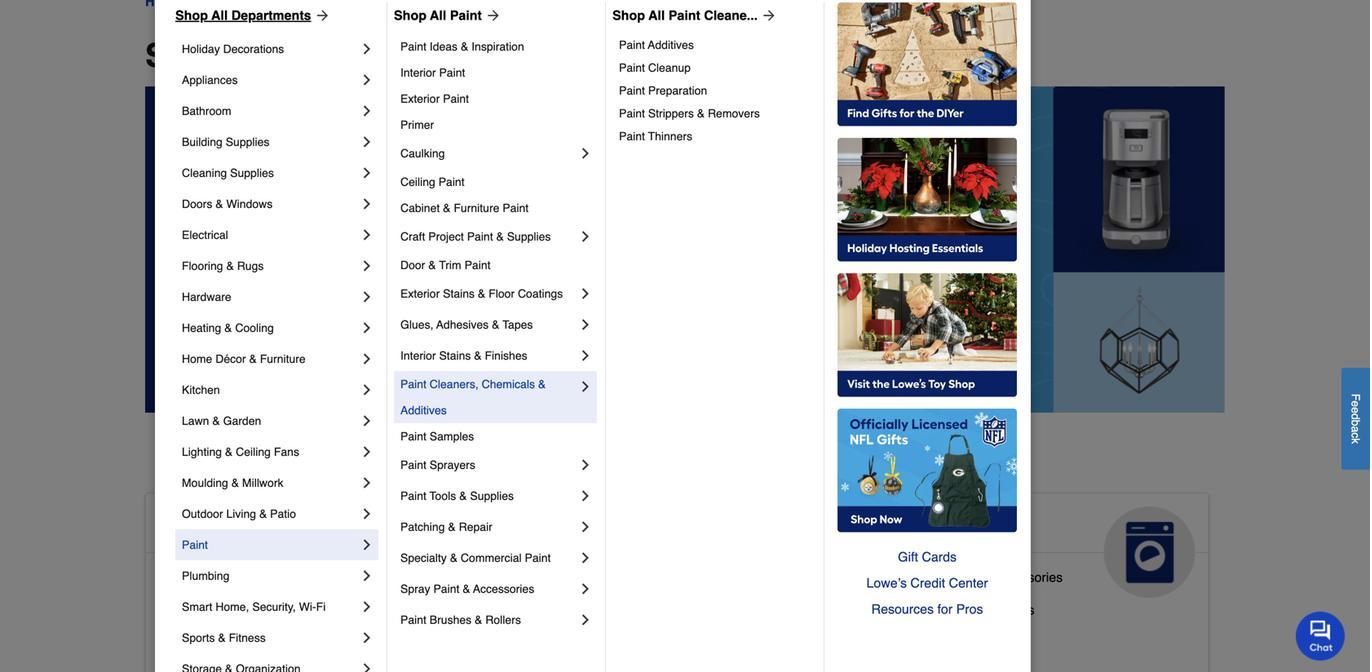 Task type: locate. For each thing, give the bounding box(es) containing it.
1 arrow right image from the left
[[311, 7, 331, 24]]

interior for interior stains & finishes
[[401, 349, 436, 362]]

accessories up chillers
[[993, 570, 1063, 585]]

0 horizontal spatial arrow right image
[[311, 7, 331, 24]]

shop for shop all departments
[[175, 8, 208, 23]]

supplies up cleaning supplies
[[226, 135, 270, 149]]

shop inside shop all paint cleane... link
[[613, 8, 645, 23]]

0 vertical spatial appliances link
[[182, 64, 359, 95]]

paint
[[450, 8, 482, 23], [669, 8, 701, 23], [619, 38, 645, 51], [401, 40, 427, 53], [619, 61, 645, 74], [439, 66, 465, 79], [619, 84, 645, 97], [443, 92, 469, 105], [619, 107, 645, 120], [619, 130, 645, 143], [439, 175, 465, 188], [503, 202, 529, 215], [467, 230, 493, 243], [465, 259, 491, 272], [401, 378, 427, 391], [401, 430, 427, 443], [401, 459, 427, 472], [401, 490, 427, 503], [182, 539, 208, 552], [525, 552, 551, 565], [434, 583, 460, 596], [401, 614, 427, 627]]

cleaning
[[182, 166, 227, 180]]

all
[[211, 8, 228, 23], [430, 8, 447, 23], [649, 8, 665, 23], [235, 37, 276, 74]]

all inside shop all paint link
[[430, 8, 447, 23]]

exterior stains & floor coatings
[[401, 287, 563, 300]]

appliances
[[182, 73, 238, 86], [886, 513, 1008, 539]]

stains up cleaners,
[[439, 349, 471, 362]]

& left tapes
[[492, 318, 500, 331]]

& right 'parts'
[[981, 570, 990, 585]]

cleane...
[[704, 8, 758, 23]]

shop for shop all paint
[[394, 8, 427, 23]]

chevron right image for appliances
[[359, 72, 375, 88]]

additives inside paint additives link
[[648, 38, 694, 51]]

cabinet & furniture paint
[[401, 202, 529, 215]]

1 vertical spatial additives
[[401, 404, 447, 417]]

& inside 'heating & cooling' link
[[225, 321, 232, 335]]

paint cleanup link
[[619, 56, 813, 79]]

0 vertical spatial departments
[[232, 8, 311, 23]]

1 horizontal spatial additives
[[648, 38, 694, 51]]

supplies for livestock supplies
[[581, 596, 631, 611]]

spray paint & accessories
[[401, 583, 535, 596]]

0 horizontal spatial pet
[[523, 629, 542, 644]]

exterior down door
[[401, 287, 440, 300]]

accessible home link
[[146, 494, 482, 598]]

outdoor living & patio link
[[182, 499, 359, 530]]

door
[[401, 259, 425, 272]]

supplies up the houses,
[[581, 596, 631, 611]]

paint samples link
[[401, 423, 594, 450]]

paint up paint thinners
[[619, 107, 645, 120]]

paint ideas & inspiration link
[[401, 33, 594, 60]]

& right specialty
[[450, 552, 458, 565]]

appliances image
[[1105, 507, 1196, 598]]

1 horizontal spatial shop
[[394, 8, 427, 23]]

1 vertical spatial stains
[[439, 349, 471, 362]]

supplies up windows
[[230, 166, 274, 180]]

exterior for exterior paint
[[401, 92, 440, 105]]

furniture
[[454, 202, 500, 215], [260, 352, 306, 366], [647, 629, 699, 644]]

2 interior from the top
[[401, 349, 436, 362]]

accessible up "sports"
[[159, 603, 222, 618]]

& inside pet beds, houses, & furniture link
[[634, 629, 643, 644]]

& inside appliance parts & accessories link
[[981, 570, 990, 585]]

& left rollers
[[475, 614, 483, 627]]

chevron right image for paint sprayers
[[578, 457, 594, 473]]

all up "paint additives"
[[649, 8, 665, 23]]

1 exterior from the top
[[401, 92, 440, 105]]

chevron right image for doors & windows
[[359, 196, 375, 212]]

& down accessible bedroom 'link'
[[218, 632, 226, 645]]

pet beds, houses, & furniture link
[[523, 625, 699, 658]]

shop inside 'shop all departments' "link"
[[175, 8, 208, 23]]

animal & pet care
[[523, 513, 664, 565]]

paint up paint cleanup
[[619, 38, 645, 51]]

0 vertical spatial additives
[[648, 38, 694, 51]]

chevron right image
[[359, 41, 375, 57], [359, 72, 375, 88], [578, 145, 594, 162], [359, 196, 375, 212], [359, 227, 375, 243], [578, 228, 594, 245], [359, 258, 375, 274], [578, 348, 594, 364], [359, 351, 375, 367], [578, 379, 594, 395], [359, 444, 375, 460], [578, 457, 594, 473], [578, 488, 594, 504], [578, 550, 594, 566], [359, 568, 375, 584], [359, 661, 375, 672]]

& left trim
[[429, 259, 436, 272]]

1 accessible from the top
[[159, 513, 279, 539]]

chevron right image for heating & cooling
[[359, 320, 375, 336]]

arrow right image up paint ideas & inspiration 'link'
[[482, 7, 502, 24]]

1 vertical spatial ceiling
[[236, 446, 271, 459]]

departments up exterior paint
[[285, 37, 485, 74]]

all inside 'shop all departments' "link"
[[211, 8, 228, 23]]

2 shop from the left
[[394, 8, 427, 23]]

& inside exterior stains & floor coatings link
[[478, 287, 486, 300]]

arrow right image for shop all paint
[[482, 7, 502, 24]]

sports & fitness link
[[182, 623, 359, 654]]

& right doors
[[216, 197, 223, 211]]

interior paint
[[401, 66, 465, 79]]

paint down animal
[[525, 552, 551, 565]]

fans
[[274, 446, 299, 459]]

windows
[[226, 197, 273, 211]]

chevron right image for smart home, security, wi-fi
[[359, 599, 375, 615]]

chevron right image for outdoor living & patio
[[359, 506, 375, 522]]

all inside shop all paint cleane... link
[[649, 8, 665, 23]]

e up d
[[1350, 401, 1363, 407]]

supplies up door & trim paint link
[[507, 230, 551, 243]]

tapes
[[503, 318, 533, 331]]

ceiling up millwork
[[236, 446, 271, 459]]

chevron right image for building supplies
[[359, 134, 375, 150]]

0 vertical spatial stains
[[443, 287, 475, 300]]

fi
[[316, 601, 326, 614]]

2 arrow right image from the left
[[482, 7, 502, 24]]

home décor & furniture link
[[182, 344, 359, 375]]

smart
[[182, 601, 212, 614]]

& right ideas
[[461, 40, 469, 53]]

additives up paint samples
[[401, 404, 447, 417]]

coatings
[[518, 287, 563, 300]]

all up holiday decorations
[[211, 8, 228, 23]]

3 accessible from the top
[[159, 603, 222, 618]]

shop up holiday
[[175, 8, 208, 23]]

furniture right the houses,
[[647, 629, 699, 644]]

accessories
[[993, 570, 1063, 585], [473, 583, 535, 596]]

& left cooling
[[225, 321, 232, 335]]

interior down glues,
[[401, 349, 436, 362]]

interior up exterior paint
[[401, 66, 436, 79]]

holiday hosting essentials. image
[[838, 138, 1017, 262]]

paint preparation link
[[619, 79, 813, 102]]

accessories for spray paint & accessories
[[473, 583, 535, 596]]

exterior up primer
[[401, 92, 440, 105]]

accessible up smart on the left of page
[[159, 570, 222, 585]]

patching
[[401, 521, 445, 534]]

shop
[[175, 8, 208, 23], [394, 8, 427, 23], [613, 8, 645, 23]]

1 vertical spatial departments
[[285, 37, 485, 74]]

& left patio
[[259, 508, 267, 521]]

caulking link
[[401, 138, 578, 169]]

1 vertical spatial appliances
[[886, 513, 1008, 539]]

1 horizontal spatial pet
[[628, 513, 664, 539]]

chevron right image for moulding & millwork
[[359, 475, 375, 491]]

0 horizontal spatial shop
[[175, 8, 208, 23]]

4 accessible from the top
[[159, 635, 222, 650]]

patio
[[270, 508, 296, 521]]

home
[[182, 352, 212, 366], [285, 513, 348, 539], [272, 635, 306, 650]]

departments up holiday decorations link
[[232, 8, 311, 23]]

gift cards link
[[838, 544, 1017, 570]]

& right animal
[[605, 513, 622, 539]]

0 vertical spatial interior
[[401, 66, 436, 79]]

chevron right image for patching & repair
[[578, 519, 594, 535]]

1 e from the top
[[1350, 401, 1363, 407]]

shop up "paint additives"
[[613, 8, 645, 23]]

& right lighting
[[225, 446, 233, 459]]

accessible inside 'link'
[[159, 603, 222, 618]]

& right tools
[[459, 490, 467, 503]]

& left millwork
[[231, 477, 239, 490]]

& inside 'patching & repair' link
[[448, 521, 456, 534]]

moulding & millwork
[[182, 477, 284, 490]]

accessible down smart on the left of page
[[159, 635, 222, 650]]

1 horizontal spatial furniture
[[454, 202, 500, 215]]

resources for pros link
[[838, 596, 1017, 623]]

paint up "paint additives"
[[669, 8, 701, 23]]

door & trim paint link
[[401, 252, 594, 278]]

1 vertical spatial appliances link
[[873, 494, 1209, 598]]

1 horizontal spatial ceiling
[[401, 175, 436, 188]]

enjoy savings year-round. no matter what you're shopping for, find what you need at a great price. image
[[145, 86, 1226, 413]]

3 shop from the left
[[613, 8, 645, 23]]

1 horizontal spatial accessories
[[993, 570, 1063, 585]]

stains inside exterior stains & floor coatings link
[[443, 287, 475, 300]]

additives up cleanup
[[648, 38, 694, 51]]

appliances down holiday
[[182, 73, 238, 86]]

& left 'floor'
[[478, 287, 486, 300]]

holiday decorations link
[[182, 33, 359, 64]]

chevron right image for cleaning supplies
[[359, 165, 375, 181]]

rollers
[[486, 614, 521, 627]]

appliances link down decorations on the top of the page
[[182, 64, 359, 95]]

paint down cabinet & furniture paint
[[467, 230, 493, 243]]

chevron right image for paint brushes & rollers
[[578, 612, 594, 628]]

& inside cabinet & furniture paint link
[[443, 202, 451, 215]]

interior stains & finishes link
[[401, 340, 578, 371]]

arrow right image
[[311, 7, 331, 24], [482, 7, 502, 24]]

& up 'paint brushes & rollers'
[[463, 583, 470, 596]]

chevron right image for interior stains & finishes
[[578, 348, 594, 364]]

0 vertical spatial appliances
[[182, 73, 238, 86]]

& inside outdoor living & patio link
[[259, 508, 267, 521]]

0 horizontal spatial furniture
[[260, 352, 306, 366]]

accessible for accessible bedroom
[[159, 603, 222, 618]]

& right "décor"
[[249, 352, 257, 366]]

& right entry on the left of the page
[[259, 635, 268, 650]]

chevron right image for paint
[[359, 537, 375, 553]]

interior stains & finishes
[[401, 349, 528, 362]]

livestock supplies link
[[523, 592, 631, 625]]

c
[[1350, 432, 1363, 438]]

bathroom up smart home, security, wi-fi
[[225, 570, 282, 585]]

sports
[[182, 632, 215, 645]]

1 horizontal spatial appliances
[[886, 513, 1008, 539]]

1 shop from the left
[[175, 8, 208, 23]]

accessible for accessible entry & home
[[159, 635, 222, 650]]

& left rugs
[[226, 259, 234, 273]]

0 horizontal spatial appliances
[[182, 73, 238, 86]]

& inside doors & windows link
[[216, 197, 223, 211]]

tools
[[430, 490, 456, 503]]

exterior
[[401, 92, 440, 105], [401, 287, 440, 300]]

supplies for cleaning supplies
[[230, 166, 274, 180]]

1 vertical spatial interior
[[401, 349, 436, 362]]

0 horizontal spatial additives
[[401, 404, 447, 417]]

bathroom up building
[[182, 104, 231, 117]]

cleaning supplies link
[[182, 157, 359, 188]]

& right the houses,
[[634, 629, 643, 644]]

furniture up craft project paint & supplies
[[454, 202, 500, 215]]

removers
[[708, 107, 760, 120]]

chevron right image
[[359, 103, 375, 119], [359, 134, 375, 150], [359, 165, 375, 181], [578, 286, 594, 302], [359, 289, 375, 305], [578, 317, 594, 333], [359, 320, 375, 336], [359, 382, 375, 398], [359, 413, 375, 429], [359, 475, 375, 491], [359, 506, 375, 522], [578, 519, 594, 535], [359, 537, 375, 553], [578, 581, 594, 597], [359, 599, 375, 615], [578, 612, 594, 628], [359, 630, 375, 646]]

accessible down moulding
[[159, 513, 279, 539]]

livestock
[[523, 596, 577, 611]]

& down cabinet & furniture paint link
[[496, 230, 504, 243]]

1 horizontal spatial appliances link
[[873, 494, 1209, 598]]

departments inside "link"
[[232, 8, 311, 23]]

lawn & garden
[[182, 415, 261, 428]]

e up b
[[1350, 407, 1363, 413]]

interior for interior paint
[[401, 66, 436, 79]]

chevron right image for caulking
[[578, 145, 594, 162]]

1 vertical spatial exterior
[[401, 287, 440, 300]]

chevron right image for paint cleaners, chemicals & additives
[[578, 379, 594, 395]]

departments
[[232, 8, 311, 23], [285, 37, 485, 74]]

specialty
[[401, 552, 447, 565]]

ceiling paint
[[401, 175, 465, 188]]

& inside glues, adhesives & tapes link
[[492, 318, 500, 331]]

primer link
[[401, 112, 594, 138]]

stains down trim
[[443, 287, 475, 300]]

& inside paint strippers & removers link
[[697, 107, 705, 120]]

pet inside pet beds, houses, & furniture link
[[523, 629, 542, 644]]

glues, adhesives & tapes link
[[401, 309, 578, 340]]

accessible bedroom link
[[159, 599, 278, 631]]

& left repair
[[448, 521, 456, 534]]

chevron right image for lawn & garden
[[359, 413, 375, 429]]

additives
[[648, 38, 694, 51], [401, 404, 447, 417]]

0 vertical spatial pet
[[628, 513, 664, 539]]

shop up the paint ideas & inspiration on the top left of the page
[[394, 8, 427, 23]]

& inside specialty & commercial paint link
[[450, 552, 458, 565]]

chevron right image for specialty & commercial paint
[[578, 550, 594, 566]]

0 horizontal spatial accessories
[[473, 583, 535, 596]]

& right cabinet
[[443, 202, 451, 215]]

heating
[[182, 321, 221, 335]]

& inside paint cleaners, chemicals & additives
[[538, 378, 546, 391]]

2 exterior from the top
[[401, 287, 440, 300]]

paint down 'outdoor'
[[182, 539, 208, 552]]

chevron right image for holiday decorations
[[359, 41, 375, 57]]

lawn
[[182, 415, 209, 428]]

houses,
[[583, 629, 631, 644]]

paint down ideas
[[439, 66, 465, 79]]

chevron right image for spray paint & accessories
[[578, 581, 594, 597]]

& left the finishes
[[474, 349, 482, 362]]

living
[[226, 508, 256, 521]]

ceiling up cabinet
[[401, 175, 436, 188]]

1 interior from the top
[[401, 66, 436, 79]]

lighting & ceiling fans link
[[182, 437, 359, 468]]

arrow right image inside shop all paint link
[[482, 7, 502, 24]]

all for shop all paint cleane...
[[649, 8, 665, 23]]

sprayers
[[430, 459, 476, 472]]

& inside the sports & fitness link
[[218, 632, 226, 645]]

2 vertical spatial furniture
[[647, 629, 699, 644]]

paint down "paint additives"
[[619, 61, 645, 74]]

heating & cooling
[[182, 321, 274, 335]]

arrow right image up shop all departments
[[311, 7, 331, 24]]

paint inside paint cleaners, chemicals & additives
[[401, 378, 427, 391]]

stains for interior
[[439, 349, 471, 362]]

chevron right image for craft project paint & supplies
[[578, 228, 594, 245]]

all up ideas
[[430, 8, 447, 23]]

& inside spray paint & accessories link
[[463, 583, 470, 596]]

chevron right image for glues, adhesives & tapes
[[578, 317, 594, 333]]

appliances link up chillers
[[873, 494, 1209, 598]]

shop inside shop all paint link
[[394, 8, 427, 23]]

1 horizontal spatial arrow right image
[[482, 7, 502, 24]]

paint down paint samples
[[401, 459, 427, 472]]

exterior for exterior stains & floor coatings
[[401, 287, 440, 300]]

2 horizontal spatial shop
[[613, 8, 645, 23]]

0 vertical spatial exterior
[[401, 92, 440, 105]]

& left pros
[[946, 603, 954, 618]]

1 vertical spatial pet
[[523, 629, 542, 644]]

wi-
[[299, 601, 316, 614]]

chevron right image for kitchen
[[359, 382, 375, 398]]

furniture up kitchen link
[[260, 352, 306, 366]]

cabinet & furniture paint link
[[401, 195, 594, 221]]

chat invite button image
[[1297, 611, 1346, 661]]

paint brushes & rollers
[[401, 614, 521, 627]]

stains inside interior stains & finishes link
[[439, 349, 471, 362]]

& right lawn in the left of the page
[[212, 415, 220, 428]]

finishes
[[485, 349, 528, 362]]

0 horizontal spatial ceiling
[[236, 446, 271, 459]]

appliances up cards
[[886, 513, 1008, 539]]

doors & windows link
[[182, 188, 359, 219]]

2 accessible from the top
[[159, 570, 222, 585]]

0 vertical spatial ceiling
[[401, 175, 436, 188]]

paint strippers & removers link
[[619, 102, 813, 125]]

paint cleanup
[[619, 61, 691, 74]]

paint left cleaners,
[[401, 378, 427, 391]]

repair
[[459, 521, 493, 534]]

home décor & furniture
[[182, 352, 306, 366]]

paint left thinners
[[619, 130, 645, 143]]

f e e d b a c k
[[1350, 394, 1363, 444]]

chevron right image for flooring & rugs
[[359, 258, 375, 274]]

shop all paint link
[[394, 6, 502, 25]]

& up paint thinners link
[[697, 107, 705, 120]]

flooring & rugs link
[[182, 250, 359, 282]]

glues, adhesives & tapes
[[401, 318, 533, 331]]

pet inside animal & pet care
[[628, 513, 664, 539]]

accessories up rollers
[[473, 583, 535, 596]]

arrow right image inside 'shop all departments' "link"
[[311, 7, 331, 24]]

chevron right image for electrical
[[359, 227, 375, 243]]

& right the chemicals
[[538, 378, 546, 391]]

appliance parts & accessories link
[[886, 566, 1063, 599]]



Task type: describe. For each thing, give the bounding box(es) containing it.
resources
[[872, 602, 934, 617]]

all for shop all paint
[[430, 8, 447, 23]]

ideas
[[430, 40, 458, 53]]

& inside craft project paint & supplies 'link'
[[496, 230, 504, 243]]

& inside animal & pet care
[[605, 513, 622, 539]]

paint down ceiling paint link
[[503, 202, 529, 215]]

paint brushes & rollers link
[[401, 605, 578, 636]]

strippers
[[649, 107, 694, 120]]

millwork
[[242, 477, 284, 490]]

& inside accessible entry & home link
[[259, 635, 268, 650]]

wine
[[958, 603, 988, 618]]

supplies for building supplies
[[226, 135, 270, 149]]

paint thinners link
[[619, 125, 813, 148]]

commercial
[[461, 552, 522, 565]]

animal & pet care image
[[741, 507, 832, 598]]

paint up cabinet & furniture paint
[[439, 175, 465, 188]]

shop all departments
[[175, 8, 311, 23]]

craft project paint & supplies link
[[401, 221, 578, 252]]

spray paint & accessories link
[[401, 574, 578, 605]]

& inside paint tools & supplies link
[[459, 490, 467, 503]]

all for shop all departments
[[211, 8, 228, 23]]

paint left tools
[[401, 490, 427, 503]]

& inside flooring & rugs link
[[226, 259, 234, 273]]

pros
[[957, 602, 984, 617]]

trim
[[439, 259, 462, 272]]

paint link
[[182, 530, 359, 561]]

inspiration
[[472, 40, 524, 53]]

accessible home
[[159, 513, 348, 539]]

preparation
[[649, 84, 708, 97]]

moulding
[[182, 477, 228, 490]]

shop all departments
[[145, 37, 485, 74]]

hardware link
[[182, 282, 359, 313]]

accessories for appliance parts & accessories
[[993, 570, 1063, 585]]

holiday
[[182, 42, 220, 55]]

accessible bathroom
[[159, 570, 282, 585]]

& inside 'moulding & millwork' link
[[231, 477, 239, 490]]

beverage & wine chillers
[[886, 603, 1035, 618]]

& inside paint brushes & rollers link
[[475, 614, 483, 627]]

bathroom link
[[182, 95, 359, 126]]

arrow right image for shop all departments
[[311, 7, 331, 24]]

supplies inside 'link'
[[507, 230, 551, 243]]

holiday decorations
[[182, 42, 284, 55]]

outdoor living & patio
[[182, 508, 296, 521]]

doors & windows
[[182, 197, 273, 211]]

floor
[[489, 287, 515, 300]]

caulking
[[401, 147, 445, 160]]

parts
[[947, 570, 978, 585]]

exterior paint link
[[401, 86, 594, 112]]

paint left ideas
[[401, 40, 427, 53]]

& inside the lighting & ceiling fans link
[[225, 446, 233, 459]]

paint right trim
[[465, 259, 491, 272]]

fitness
[[229, 632, 266, 645]]

0 horizontal spatial appliances link
[[182, 64, 359, 95]]

0 vertical spatial furniture
[[454, 202, 500, 215]]

paint cleaners, chemicals & additives
[[401, 378, 549, 417]]

smart home, security, wi-fi
[[182, 601, 326, 614]]

gift
[[898, 550, 919, 565]]

cards
[[922, 550, 957, 565]]

chevron right image for bathroom
[[359, 103, 375, 119]]

& inside paint ideas & inspiration 'link'
[[461, 40, 469, 53]]

0 vertical spatial home
[[182, 352, 212, 366]]

departments for shop all departments
[[232, 8, 311, 23]]

primer
[[401, 118, 434, 131]]

visit the lowe's toy shop. image
[[838, 273, 1017, 397]]

accessible home image
[[377, 507, 469, 598]]

patching & repair
[[401, 521, 493, 534]]

project
[[429, 230, 464, 243]]

bedroom
[[225, 603, 278, 618]]

paint down paint cleanup
[[619, 84, 645, 97]]

paint down spray
[[401, 614, 427, 627]]

decorations
[[223, 42, 284, 55]]

accessible for accessible bathroom
[[159, 570, 222, 585]]

smart home, security, wi-fi link
[[182, 592, 359, 623]]

stains for exterior
[[443, 287, 475, 300]]

departments for shop all departments
[[285, 37, 485, 74]]

cleaning supplies
[[182, 166, 274, 180]]

chevron right image for hardware
[[359, 289, 375, 305]]

doors
[[182, 197, 212, 211]]

& inside beverage & wine chillers link
[[946, 603, 954, 618]]

b
[[1350, 420, 1363, 426]]

cooling
[[235, 321, 274, 335]]

& inside lawn & garden "link"
[[212, 415, 220, 428]]

credit
[[911, 576, 946, 591]]

gift cards
[[898, 550, 957, 565]]

& inside interior stains & finishes link
[[474, 349, 482, 362]]

f e e d b a c k button
[[1342, 368, 1371, 470]]

center
[[949, 576, 989, 591]]

accessible entry & home
[[159, 635, 306, 650]]

0 vertical spatial bathroom
[[182, 104, 231, 117]]

lowe's
[[867, 576, 907, 591]]

supplies up 'patching & repair' link
[[470, 490, 514, 503]]

pet beds, houses, & furniture
[[523, 629, 699, 644]]

chevron right image for plumbing
[[359, 568, 375, 584]]

cleanup
[[649, 61, 691, 74]]

spray
[[401, 583, 430, 596]]

paint tools & supplies
[[401, 490, 514, 503]]

outdoor
[[182, 508, 223, 521]]

2 e from the top
[[1350, 407, 1363, 413]]

hardware
[[182, 290, 231, 304]]

accessible for accessible home
[[159, 513, 279, 539]]

a
[[1350, 426, 1363, 432]]

paint preparation
[[619, 84, 708, 97]]

2 vertical spatial home
[[272, 635, 306, 650]]

officially licensed n f l gifts. shop now. image
[[838, 409, 1017, 533]]

paint sprayers link
[[401, 450, 578, 481]]

lighting & ceiling fans
[[182, 446, 299, 459]]

security,
[[252, 601, 296, 614]]

paint samples
[[401, 430, 474, 443]]

& inside home décor & furniture link
[[249, 352, 257, 366]]

rugs
[[237, 259, 264, 273]]

cleaners,
[[430, 378, 479, 391]]

chevron right image for home décor & furniture
[[359, 351, 375, 367]]

1 vertical spatial furniture
[[260, 352, 306, 366]]

additives inside paint cleaners, chemicals & additives
[[401, 404, 447, 417]]

arrow right image
[[758, 7, 778, 24]]

chevron right image for paint tools & supplies
[[578, 488, 594, 504]]

electrical
[[182, 228, 228, 242]]

chevron right image for lighting & ceiling fans
[[359, 444, 375, 460]]

paint up paint sprayers
[[401, 430, 427, 443]]

paint down interior paint
[[443, 92, 469, 105]]

2 horizontal spatial furniture
[[647, 629, 699, 644]]

& inside door & trim paint link
[[429, 259, 436, 272]]

find gifts for the diyer. image
[[838, 2, 1017, 126]]

paint strippers & removers
[[619, 107, 760, 120]]

lowe's credit center link
[[838, 570, 1017, 596]]

interior paint link
[[401, 60, 594, 86]]

shop all paint
[[394, 8, 482, 23]]

shop for shop all paint cleane...
[[613, 8, 645, 23]]

paint additives link
[[619, 33, 813, 56]]

1 vertical spatial home
[[285, 513, 348, 539]]

appliance
[[886, 570, 944, 585]]

paint up the paint ideas & inspiration on the top left of the page
[[450, 8, 482, 23]]

paint thinners
[[619, 130, 693, 143]]

chevron right image for exterior stains & floor coatings
[[578, 286, 594, 302]]

paint sprayers
[[401, 459, 476, 472]]

appliance parts & accessories
[[886, 570, 1063, 585]]

paint right spray
[[434, 583, 460, 596]]

chevron right image for sports & fitness
[[359, 630, 375, 646]]

plumbing link
[[182, 561, 359, 592]]

animal & pet care link
[[510, 494, 845, 598]]

all down 'shop all departments' "link"
[[235, 37, 276, 74]]

1 vertical spatial bathroom
[[225, 570, 282, 585]]

paint ideas & inspiration
[[401, 40, 524, 53]]

building
[[182, 135, 223, 149]]

flooring & rugs
[[182, 259, 264, 273]]

beverage
[[886, 603, 942, 618]]



Task type: vqa. For each thing, say whether or not it's contained in the screenshot.
Additives in Paint Cleaners, Chemicals & Additives
yes



